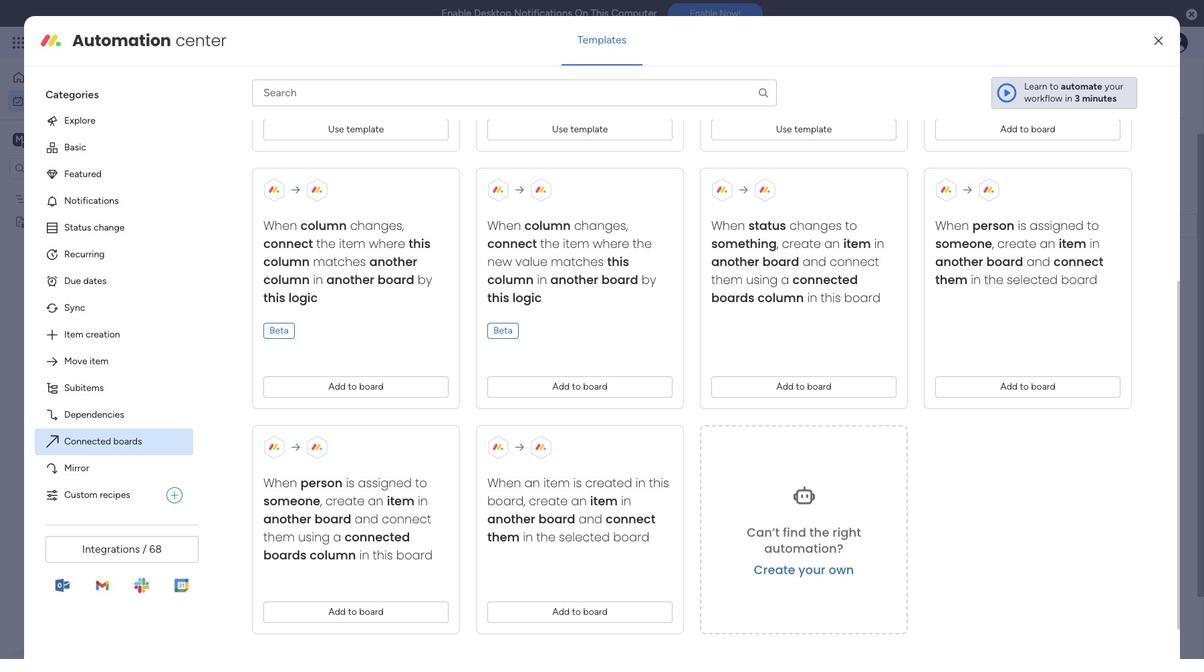Task type: locate. For each thing, give the bounding box(es) containing it.
someone for connect them
[[935, 235, 992, 252]]

week down today / 0 items
[[253, 314, 284, 330]]

1 horizontal spatial assigned
[[1030, 217, 1084, 234]]

selected down item in another board and
[[559, 529, 610, 546]]

move
[[64, 356, 87, 367]]

1 vertical spatial this
[[602, 222, 617, 232]]

0 down this week / 0 items
[[299, 366, 305, 377]]

0 horizontal spatial marketing
[[31, 193, 73, 204]]

when inside when column changes, connect the item where
[[263, 217, 297, 234]]

when status changes to something , create an item in another board
[[711, 217, 884, 270]]

is
[[1018, 217, 1027, 234], [346, 475, 355, 491], [573, 475, 582, 491]]

recurring option
[[35, 241, 193, 268]]

later / 0 items
[[225, 410, 299, 427]]

is inside when person is assigned to someone , create an item in another board
[[346, 475, 355, 491]]

matches down when column changes, connect
[[551, 253, 604, 270]]

3 use from the left
[[776, 124, 792, 135]]

right
[[833, 524, 861, 541]]

0 horizontal spatial search image
[[307, 139, 318, 150]]

2 beta from the left
[[493, 325, 513, 336]]

template
[[346, 124, 384, 135], [570, 124, 608, 135], [794, 124, 832, 135]]

changes, inside when column changes, connect the item where
[[350, 217, 404, 234]]

using down when person is assigned to someone , create an item in another board
[[298, 529, 330, 546]]

2 horizontal spatial a
[[781, 271, 789, 288]]

board,
[[487, 493, 525, 509]]

2 matches from the left
[[551, 253, 604, 270]]

0 vertical spatial dates
[[255, 193, 289, 210]]

1 horizontal spatial and connect them using a
[[711, 253, 879, 288]]

0 vertical spatial and connect them using a
[[711, 253, 879, 288]]

item inside past dates / 1 item
[[308, 197, 327, 209]]

plan
[[76, 193, 93, 204], [750, 221, 768, 233]]

changes
[[790, 217, 842, 234]]

logic up this week / 0 items
[[288, 289, 318, 306]]

0 vertical spatial this
[[591, 7, 609, 19]]

assigned for connect
[[1030, 217, 1084, 234]]

create
[[754, 561, 795, 578]]

0 horizontal spatial your
[[798, 561, 826, 578]]

when inside when person is assigned to someone , create an item in another board
[[263, 475, 297, 491]]

using down something
[[746, 271, 778, 288]]

select product image
[[12, 36, 25, 49]]

0 inside next week / 0 items
[[299, 366, 305, 377]]

when person is assigned to someone , create an item in another board
[[263, 475, 428, 527]]

2 vertical spatial a
[[333, 529, 341, 546]]

0 right today
[[276, 269, 282, 281]]

when for when status changes to something , create an item in another board
[[711, 217, 745, 234]]

item inside when an item is created in this board, create an
[[544, 475, 570, 491]]

0 vertical spatial marketing plan
[[31, 193, 93, 204]]

this inside when an item is created in this board, create an
[[649, 475, 669, 491]]

boards
[[711, 289, 755, 306], [113, 436, 142, 447], [263, 547, 307, 564]]

when column changes, connect
[[487, 217, 628, 252]]

item inside item in another board and
[[590, 493, 618, 509]]

today / 0 items
[[225, 265, 307, 282]]

another inside another column
[[369, 253, 417, 270]]

connected
[[64, 436, 111, 447]]

marketing inside list box
[[31, 193, 73, 204]]

0 vertical spatial someone
[[935, 235, 992, 252]]

2 where from the left
[[593, 235, 629, 252]]

1 vertical spatial selected
[[559, 529, 610, 546]]

/
[[292, 193, 299, 210], [266, 265, 272, 282], [287, 314, 293, 330], [290, 362, 296, 378], [258, 410, 265, 427], [319, 458, 325, 475], [143, 543, 147, 556]]

1 vertical spatial and connect them using a
[[263, 511, 431, 546]]

1 vertical spatial in the selected board
[[520, 529, 650, 546]]

1 horizontal spatial in this board
[[804, 289, 881, 306]]

2 vertical spatial this
[[225, 314, 250, 330]]

0 vertical spatial in this board
[[804, 289, 881, 306]]

0 horizontal spatial in this board
[[356, 547, 433, 564]]

1 horizontal spatial person
[[973, 217, 1015, 234]]

this right on
[[591, 7, 609, 19]]

someone for connected boards column
[[263, 493, 320, 509]]

connected boards column down when person is assigned to someone , create an item in another board
[[263, 529, 410, 564]]

a down when person is assigned to someone , create an item in another board
[[333, 529, 341, 546]]

, inside when status changes to something , create an item in another board
[[777, 235, 779, 252]]

notifications option
[[35, 188, 193, 215]]

connected boards column down when status changes to something , create an item in another board
[[711, 271, 858, 306]]

this column down when column changes, connect
[[487, 253, 629, 288]]

1 horizontal spatial changes,
[[574, 217, 628, 234]]

my for my work
[[29, 95, 42, 106]]

2 horizontal spatial use template button
[[711, 119, 897, 140]]

search image inside filter dashboard by text search box
[[307, 139, 318, 150]]

0 horizontal spatial my
[[29, 95, 42, 106]]

connected for create
[[345, 529, 410, 546]]

week up the item where the new value matches
[[620, 222, 640, 232]]

logic
[[288, 289, 318, 306], [512, 289, 542, 306]]

0 right later in the bottom of the page
[[268, 414, 274, 425]]

workspace
[[57, 133, 110, 145]]

marketing plan up notes
[[31, 193, 93, 204]]

item inside when column changes, connect the item where
[[339, 235, 366, 252]]

beta
[[269, 325, 289, 336], [493, 325, 513, 336]]

1 vertical spatial in this board
[[356, 547, 433, 564]]

another
[[369, 253, 417, 270], [711, 253, 759, 270], [935, 253, 983, 270], [326, 271, 374, 288], [550, 271, 598, 288], [263, 511, 311, 527], [487, 511, 535, 527]]

items right later in the bottom of the page
[[276, 414, 299, 425]]

your down the automation?
[[798, 561, 826, 578]]

automation  center image
[[40, 30, 62, 51]]

items down this week / 0 items
[[307, 366, 330, 377]]

dates for due
[[83, 275, 107, 287]]

0 vertical spatial work
[[108, 35, 132, 50]]

use
[[328, 124, 344, 135], [552, 124, 568, 135], [776, 124, 792, 135]]

/ down this week / 0 items
[[290, 362, 296, 378]]

a left date
[[276, 458, 284, 475]]

0 horizontal spatial using
[[298, 529, 330, 546]]

0 vertical spatial your
[[1105, 81, 1123, 92]]

person for and
[[973, 217, 1015, 234]]

this up the 'next'
[[225, 314, 250, 330]]

connected boards column for another
[[263, 529, 410, 564]]

template for second use template button from the right
[[570, 124, 608, 135]]

1 horizontal spatial ,
[[777, 235, 779, 252]]

1 horizontal spatial use
[[552, 124, 568, 135]]

connect them down when an item is created in this board, create an
[[487, 511, 655, 546]]

notes
[[31, 216, 57, 227]]

is inside when person is assigned to someone , create an item in another board and
[[1018, 217, 1027, 234]]

person inside when person is assigned to someone , create an item in another board
[[301, 475, 343, 491]]

0 horizontal spatial marketing plan
[[31, 193, 93, 204]]

1 horizontal spatial boards
[[263, 547, 307, 564]]

desktop
[[474, 7, 511, 19]]

0 vertical spatial selected
[[1007, 271, 1058, 288]]

selected down when person is assigned to someone , create an item in another board and
[[1007, 271, 1058, 288]]

1 template from the left
[[346, 124, 384, 135]]

plan up something
[[750, 221, 768, 233]]

search image
[[758, 87, 770, 99], [307, 139, 318, 150]]

is left the working
[[1018, 217, 1027, 234]]

2 template from the left
[[570, 124, 608, 135]]

work inside "button"
[[45, 95, 65, 106]]

to inside when person is assigned to someone , create an item in another board
[[415, 475, 427, 491]]

1 horizontal spatial is
[[573, 475, 582, 491]]

this column for in
[[487, 253, 629, 288]]

column inside when column changes, connect
[[525, 217, 571, 234]]

None search field
[[252, 79, 777, 106], [197, 134, 323, 155]]

items down another column
[[305, 318, 328, 329]]

when for when column changes, connect
[[487, 217, 521, 234]]

notifications left on
[[514, 7, 572, 19]]

/ right date
[[319, 458, 325, 475]]

in the selected board down when person is assigned to someone , create an item in another board and
[[968, 271, 1098, 288]]

1 logic from the left
[[288, 289, 318, 306]]

in inside item in another board and
[[621, 493, 631, 509]]

another inside when person is assigned to someone , create an item in another board and
[[935, 253, 983, 270]]

when inside when status changes to something , create an item in another board
[[711, 217, 745, 234]]

an inside when person is assigned to someone , create an item in another board
[[368, 493, 384, 509]]

subitems
[[64, 382, 104, 394]]

2 horizontal spatial use
[[776, 124, 792, 135]]

is right date
[[346, 475, 355, 491]]

/ right today
[[266, 265, 272, 282]]

0 horizontal spatial selected
[[559, 529, 610, 546]]

where down this week
[[593, 235, 629, 252]]

0 horizontal spatial beta
[[269, 325, 289, 336]]

plan down featured at top left
[[76, 193, 93, 204]]

1 horizontal spatial connect them
[[935, 253, 1103, 288]]

center
[[175, 29, 227, 51]]

your up minutes
[[1105, 81, 1123, 92]]

0 horizontal spatial and connect them using a
[[263, 511, 431, 546]]

enable now!
[[690, 8, 741, 19]]

in another board by this logic down the item where the new value matches
[[487, 271, 656, 306]]

enable for enable now!
[[690, 8, 717, 19]]

someone down date
[[263, 493, 320, 509]]

where
[[369, 235, 405, 252], [593, 235, 629, 252]]

1 horizontal spatial use template button
[[487, 119, 673, 140]]

0 vertical spatial in the selected board
[[968, 271, 1098, 288]]

where up another column
[[369, 235, 405, 252]]

is left created
[[573, 475, 582, 491]]

monday
[[60, 35, 105, 50]]

to
[[1050, 81, 1059, 92], [1020, 124, 1029, 135], [845, 217, 857, 234], [1087, 217, 1099, 234], [348, 381, 357, 392], [572, 381, 581, 392], [796, 381, 805, 392], [1020, 381, 1029, 392], [415, 475, 427, 491], [348, 606, 357, 618], [572, 606, 581, 618]]

1 horizontal spatial where
[[593, 235, 629, 252]]

in the selected board
[[968, 271, 1098, 288], [520, 529, 650, 546]]

item
[[308, 197, 327, 209], [339, 235, 366, 252], [563, 235, 589, 252], [843, 235, 871, 252], [1059, 235, 1086, 252], [90, 356, 108, 367], [544, 475, 570, 491], [387, 493, 415, 509], [590, 493, 618, 509]]

matches down when column changes, connect the item where
[[310, 253, 369, 270]]

0 horizontal spatial assigned
[[358, 475, 412, 491]]

board
[[754, 193, 779, 204]]

another inside item in another board and
[[487, 511, 535, 527]]

/ left "1"
[[292, 193, 299, 210]]

1 vertical spatial dates
[[83, 275, 107, 287]]

created
[[585, 475, 632, 491]]

0 horizontal spatial logic
[[288, 289, 318, 306]]

this column
[[263, 235, 431, 270], [487, 253, 629, 288]]

0 horizontal spatial is
[[346, 475, 355, 491]]

1 use template button from the left
[[263, 119, 449, 140]]

marketing
[[31, 193, 73, 204], [706, 221, 748, 233]]

boards for when status changes to something , create an item in another board
[[711, 289, 755, 306]]

in
[[1065, 93, 1073, 104], [874, 235, 884, 252], [1090, 235, 1100, 252], [313, 271, 323, 288], [537, 271, 547, 288], [971, 271, 981, 288], [807, 289, 817, 306], [636, 475, 646, 491], [418, 493, 428, 509], [621, 493, 631, 509], [523, 529, 533, 546], [359, 547, 369, 564]]

computer
[[611, 7, 657, 19]]

1 vertical spatial using
[[298, 529, 330, 546]]

marketing plan up something
[[706, 221, 768, 233]]

create inside when status changes to something , create an item in another board
[[782, 235, 821, 252]]

when inside when column changes, connect
[[487, 217, 521, 234]]

add to board
[[1000, 124, 1056, 135], [328, 381, 384, 392], [552, 381, 608, 392], [776, 381, 832, 392], [1000, 381, 1056, 392], [328, 606, 384, 618], [552, 606, 608, 618]]

and connect them using a
[[711, 253, 879, 288], [263, 511, 431, 546]]

my left categories
[[29, 95, 42, 106]]

see plans image
[[222, 35, 234, 51]]

assigned inside when person is assigned to someone , create an item in another board
[[358, 475, 412, 491]]

2 use from the left
[[552, 124, 568, 135]]

, inside when person is assigned to someone , create an item in another board and
[[992, 235, 994, 252]]

connected down when status changes to something , create an item in another board
[[793, 271, 858, 288]]

in the selected board down item in another board and
[[520, 529, 650, 546]]

basic
[[64, 142, 86, 153]]

2 changes, from the left
[[574, 217, 628, 234]]

0 horizontal spatial a
[[276, 458, 284, 475]]

1 horizontal spatial connected boards column
[[711, 271, 858, 306]]

someone inside when person is assigned to someone , create an item in another board and
[[935, 235, 992, 252]]

items up this week / 0 items
[[284, 269, 307, 281]]

when for when column changes, connect the item where
[[263, 217, 297, 234]]

this for this week
[[602, 222, 617, 232]]

where inside the item where the new value matches
[[593, 235, 629, 252]]

notifications
[[514, 7, 572, 19], [64, 195, 119, 207]]

0 horizontal spatial plan
[[76, 193, 93, 204]]

1 horizontal spatial your
[[1105, 81, 1123, 92]]

1 horizontal spatial notifications
[[514, 7, 572, 19]]

where inside when column changes, connect the item where
[[369, 235, 405, 252]]

1 by from the left
[[418, 271, 432, 288]]

it
[[1079, 221, 1085, 232]]

marketing up something
[[706, 221, 748, 233]]

0 vertical spatial boards
[[711, 289, 755, 306]]

kendall parks image
[[1167, 32, 1188, 53]]

in inside when status changes to something , create an item in another board
[[874, 235, 884, 252]]

0 vertical spatial marketing
[[31, 193, 73, 204]]

0 vertical spatial none search field
[[252, 79, 777, 106]]

1 beta from the left
[[269, 325, 289, 336]]

0 up next week / 0 items
[[297, 318, 303, 329]]

changes, inside when column changes, connect
[[574, 217, 628, 234]]

0 horizontal spatial use template button
[[263, 119, 449, 140]]

1 horizontal spatial matches
[[551, 253, 604, 270]]

using for board
[[746, 271, 778, 288]]

2 horizontal spatial boards
[[711, 289, 755, 306]]

person inside when person is assigned to someone , create an item in another board and
[[973, 217, 1015, 234]]

enable left desktop
[[441, 7, 472, 19]]

1 horizontal spatial use template
[[552, 124, 608, 135]]

someone
[[935, 235, 992, 252], [263, 493, 320, 509]]

enable
[[441, 7, 472, 19], [690, 8, 717, 19]]

1 changes, from the left
[[350, 217, 404, 234]]

this week / 0 items
[[225, 314, 328, 330]]

changes, up the item where the new value matches
[[574, 217, 628, 234]]

0 horizontal spatial person
[[301, 475, 343, 491]]

work
[[108, 35, 132, 50], [45, 95, 65, 106]]

dates for past
[[255, 193, 289, 210]]

the
[[316, 235, 336, 252], [540, 235, 560, 252], [633, 235, 652, 252], [984, 271, 1004, 288], [810, 524, 830, 541], [536, 529, 556, 546]]

due dates option
[[35, 268, 193, 295]]

0 vertical spatial assigned
[[1030, 217, 1084, 234]]

a for ,
[[781, 271, 789, 288]]

connected
[[793, 271, 858, 288], [345, 529, 410, 546]]

is for connected
[[346, 475, 355, 491]]

someone down "nov 9" on the right
[[935, 235, 992, 252]]

creation
[[86, 329, 120, 340]]

/ up next week / 0 items
[[287, 314, 293, 330]]

dapulse close image
[[1186, 8, 1198, 21]]

1 vertical spatial assigned
[[358, 475, 412, 491]]

assigned inside when person is assigned to someone , create an item in another board and
[[1030, 217, 1084, 234]]

3
[[1075, 93, 1080, 104]]

1 where from the left
[[369, 235, 405, 252]]

/ left the 68
[[143, 543, 147, 556]]

1 horizontal spatial someone
[[935, 235, 992, 252]]

changes, up another column
[[350, 217, 404, 234]]

1 horizontal spatial plan
[[750, 221, 768, 233]]

1 vertical spatial connect them
[[487, 511, 655, 546]]

enable inside button
[[690, 8, 717, 19]]

status
[[749, 217, 786, 234]]

2 horizontal spatial is
[[1018, 217, 1027, 234]]

search image inside search box
[[758, 87, 770, 99]]

1 horizontal spatial selected
[[1007, 271, 1058, 288]]

create inside when person is assigned to someone , create an item in another board
[[326, 493, 365, 509]]

integrations / 68
[[82, 543, 162, 556]]

this column for matches
[[263, 235, 431, 270]]

1 vertical spatial a
[[276, 458, 284, 475]]

my left work
[[201, 78, 231, 108]]

1 vertical spatial plan
[[750, 221, 768, 233]]

1 vertical spatial search image
[[307, 139, 318, 150]]

in inside your workflow in
[[1065, 93, 1073, 104]]

own
[[829, 561, 854, 578]]

connected down when person is assigned to someone , create an item in another board
[[345, 529, 410, 546]]

2 vertical spatial week
[[255, 362, 286, 378]]

connect them down the working
[[935, 253, 1103, 288]]

automation?
[[764, 540, 844, 557]]

status change
[[64, 222, 125, 233]]

the right find
[[810, 524, 830, 541]]

using for another
[[298, 529, 330, 546]]

when for when an item is created in this board, create an
[[487, 475, 521, 491]]

this column down "1"
[[263, 235, 431, 270]]

1 horizontal spatial work
[[108, 35, 132, 50]]

recipes
[[100, 489, 130, 501]]

my for my work
[[201, 78, 231, 108]]

my inside "button"
[[29, 95, 42, 106]]

by
[[418, 271, 432, 288], [642, 271, 656, 288]]

0 inside today / 0 items
[[276, 269, 282, 281]]

2 horizontal spatial ,
[[992, 235, 994, 252]]

option
[[0, 187, 171, 189]]

in another board by this logic down when column changes, connect the item where
[[263, 271, 432, 306]]

your
[[1105, 81, 1123, 92], [798, 561, 826, 578]]

the up another column
[[316, 235, 336, 252]]

learn to automate
[[1024, 81, 1102, 92]]

status change option
[[35, 215, 193, 241]]

is inside when an item is created in this board, create an
[[573, 475, 582, 491]]

1 in another board by this logic from the left
[[263, 271, 432, 306]]

and connect them using a for board
[[711, 253, 879, 288]]

notifications up status change on the top left of page
[[64, 195, 119, 207]]

0 horizontal spatial boards
[[113, 436, 142, 447]]

basic option
[[35, 134, 193, 161]]

1 horizontal spatial marketing
[[706, 221, 748, 233]]

1 horizontal spatial enable
[[690, 8, 717, 19]]

1 horizontal spatial in another board by this logic
[[487, 271, 656, 306]]

2 vertical spatial boards
[[263, 547, 307, 564]]

list box
[[0, 185, 171, 413]]

column
[[301, 217, 347, 234], [525, 217, 571, 234], [263, 253, 310, 270], [263, 271, 310, 288], [487, 271, 534, 288], [758, 289, 804, 306], [310, 547, 356, 564]]

person for and connect them using a
[[301, 475, 343, 491]]

1 horizontal spatial search image
[[758, 87, 770, 99]]

due
[[64, 275, 81, 287]]

beta for this logic
[[493, 325, 513, 336]]

search image for "search for a column type" search box
[[758, 87, 770, 99]]

sync option
[[35, 295, 193, 322]]

this week
[[602, 222, 640, 232]]

1 vertical spatial boards
[[113, 436, 142, 447]]

0 horizontal spatial dates
[[83, 275, 107, 287]]

, inside when person is assigned to someone , create an item in another board
[[320, 493, 322, 509]]

Search for a column type search field
[[252, 79, 777, 106]]

1 vertical spatial notifications
[[64, 195, 119, 207]]

0 vertical spatial connected
[[793, 271, 858, 288]]

past dates / 1 item
[[225, 193, 327, 210]]

this up the item where the new value matches
[[602, 222, 617, 232]]

subitems option
[[35, 375, 193, 402]]

0 vertical spatial using
[[746, 271, 778, 288]]

2 use template from the left
[[552, 124, 608, 135]]

next week / 0 items
[[225, 362, 330, 378]]

1 horizontal spatial beta
[[493, 325, 513, 336]]

3 use template from the left
[[776, 124, 832, 135]]

workspace selection element
[[13, 131, 112, 149]]

week right the 'next'
[[255, 362, 286, 378]]

someone inside when person is assigned to someone , create an item in another board
[[263, 493, 320, 509]]

minutes
[[1082, 93, 1117, 104]]

1 horizontal spatial logic
[[512, 289, 542, 306]]

0 horizontal spatial by
[[418, 271, 432, 288]]

logic down value
[[512, 289, 542, 306]]

enable left now!
[[690, 8, 717, 19]]

dates inside option
[[83, 275, 107, 287]]

week for this week /
[[253, 314, 284, 330]]

0 inside later / 0 items
[[268, 414, 274, 425]]

an inside when status changes to something , create an item in another board
[[824, 235, 840, 252]]

nov 9
[[952, 221, 975, 231]]

0 horizontal spatial use
[[328, 124, 344, 135]]

and inside item in another board and
[[579, 511, 602, 527]]

2 by from the left
[[642, 271, 656, 288]]

0 horizontal spatial notifications
[[64, 195, 119, 207]]

1 vertical spatial person
[[301, 475, 343, 491]]

dates right due
[[83, 275, 107, 287]]

a down when status changes to something , create an item in another board
[[781, 271, 789, 288]]

0 horizontal spatial in another board by this logic
[[263, 271, 432, 306]]

working
[[1029, 221, 1064, 232]]

3 minutes
[[1075, 93, 1117, 104]]

0 vertical spatial plan
[[76, 193, 93, 204]]

/ inside button
[[143, 543, 147, 556]]

your inside can't find the right automation? create your own
[[798, 561, 826, 578]]

mirror option
[[35, 455, 193, 482]]

when inside when person is assigned to someone , create an item in another board and
[[935, 217, 969, 234]]

0 horizontal spatial ,
[[320, 493, 322, 509]]

items inside this week / 0 items
[[305, 318, 328, 329]]

dates left "1"
[[255, 193, 289, 210]]

marketing up notes
[[31, 193, 73, 204]]

work up explore
[[45, 95, 65, 106]]

them
[[711, 271, 743, 288], [935, 271, 968, 288], [263, 529, 295, 546], [487, 529, 520, 546]]

when inside when an item is created in this board, create an
[[487, 475, 521, 491]]

template for 1st use template button from right
[[794, 124, 832, 135]]

featured option
[[35, 161, 193, 188]]

0 horizontal spatial connected
[[345, 529, 410, 546]]

a
[[781, 271, 789, 288], [276, 458, 284, 475], [333, 529, 341, 546]]

1 horizontal spatial marketing plan
[[706, 221, 768, 233]]

0 vertical spatial connected boards column
[[711, 271, 858, 306]]

v2 overdue deadline image
[[921, 220, 932, 232]]

1 horizontal spatial template
[[570, 124, 608, 135]]

add to board button
[[935, 119, 1121, 140], [263, 376, 449, 398], [487, 376, 673, 398], [711, 376, 897, 398], [935, 376, 1121, 398], [263, 602, 449, 623], [487, 602, 673, 623]]

3 template from the left
[[794, 124, 832, 135]]

items right done
[[398, 138, 421, 150]]

work right monday
[[108, 35, 132, 50]]

boards for when person is assigned to someone , create an item in another board
[[263, 547, 307, 564]]



Task type: vqa. For each thing, say whether or not it's contained in the screenshot.
Final project element
no



Task type: describe. For each thing, give the bounding box(es) containing it.
item in another board and
[[487, 493, 631, 527]]

customize button
[[427, 134, 498, 155]]

board inside item in another board and
[[539, 511, 575, 527]]

workflow
[[1024, 93, 1063, 104]]

dependencies option
[[35, 402, 193, 429]]

marketing plan link
[[704, 215, 828, 239]]

in this board for item
[[804, 289, 881, 306]]

0 vertical spatial notifications
[[514, 7, 572, 19]]

work for monday
[[108, 35, 132, 50]]

item inside the item where the new value matches
[[563, 235, 589, 252]]

date
[[287, 458, 315, 475]]

column inside when column changes, connect the item where
[[301, 217, 347, 234]]

changes, for when column changes, connect the item where
[[350, 217, 404, 234]]

and connect them using a for another
[[263, 511, 431, 546]]

notifications inside "option"
[[64, 195, 119, 207]]

create your own link
[[754, 561, 854, 578]]

move item
[[64, 356, 108, 367]]

categories
[[45, 88, 99, 101]]

another inside when status changes to something , create an item in another board
[[711, 253, 759, 270]]

2 logic from the left
[[512, 289, 542, 306]]

home image
[[12, 71, 25, 84]]

my work button
[[8, 90, 144, 111]]

, for when person is assigned to someone , create an item in another board
[[320, 493, 322, 509]]

the down item in another board and
[[536, 529, 556, 546]]

nov
[[952, 221, 968, 231]]

management
[[135, 35, 208, 50]]

connect inside when column changes, connect
[[487, 235, 537, 252]]

in inside when person is assigned to someone , create an item in another board and
[[1090, 235, 1100, 252]]

main
[[31, 133, 54, 145]]

Filter dashboard by text search field
[[197, 134, 323, 155]]

m
[[15, 133, 23, 145]]

enable desktop notifications on this computer
[[441, 7, 657, 19]]

and inside when person is assigned to someone , create an item in another board and
[[1027, 253, 1050, 270]]

items inside later / 0 items
[[276, 414, 299, 425]]

when an item is created in this board, create an
[[487, 475, 669, 509]]

past
[[225, 193, 252, 210]]

on
[[1066, 221, 1077, 232]]

item creation
[[64, 329, 120, 340]]

monday work management
[[60, 35, 208, 50]]

create inside when person is assigned to someone , create an item in another board and
[[997, 235, 1037, 252]]

find
[[783, 524, 806, 541]]

automate
[[1061, 81, 1102, 92]]

connected boards option
[[35, 429, 193, 455]]

this for this week / 0 items
[[225, 314, 250, 330]]

explore
[[64, 115, 95, 126]]

connected boards
[[64, 436, 142, 447]]

board inside when person is assigned to someone , create an item in another board and
[[987, 253, 1023, 270]]

in inside when person is assigned to someone , create an item in another board
[[418, 493, 428, 509]]

board inside when person is assigned to someone , create an item in another board
[[315, 511, 351, 527]]

lottie animation element
[[0, 524, 171, 659]]

matches inside the item where the new value matches
[[551, 253, 604, 270]]

categories heading
[[35, 77, 193, 108]]

0 inside this week / 0 items
[[297, 318, 303, 329]]

work for my
[[45, 95, 65, 106]]

list box containing marketing plan
[[0, 185, 171, 413]]

main workspace
[[31, 133, 110, 145]]

item
[[64, 329, 83, 340]]

1 use from the left
[[328, 124, 344, 135]]

automation center
[[72, 29, 227, 51]]

marketing plan inside list box
[[31, 193, 93, 204]]

custom
[[64, 489, 97, 501]]

without
[[225, 458, 273, 475]]

plan inside marketing plan link
[[750, 221, 768, 233]]

customize
[[448, 138, 493, 150]]

dependencies
[[64, 409, 124, 420]]

hide
[[352, 138, 372, 150]]

the inside can't find the right automation? create your own
[[810, 524, 830, 541]]

sync
[[64, 302, 85, 314]]

your inside your workflow in
[[1105, 81, 1123, 92]]

can't find the right automation? create your own
[[747, 524, 861, 578]]

when for when person is assigned to someone , create an item in another board and
[[935, 217, 969, 234]]

integrations / 68 button
[[45, 536, 199, 563]]

hide done items
[[352, 138, 421, 150]]

lottie animation image
[[0, 524, 171, 659]]

boards inside option
[[113, 436, 142, 447]]

the up value
[[540, 235, 560, 252]]

2 in another board by this logic from the left
[[487, 271, 656, 306]]

week for next week /
[[255, 362, 286, 378]]

1 matches from the left
[[310, 253, 369, 270]]

item inside when person is assigned to someone , create an item in another board
[[387, 493, 415, 509]]

when for when person is assigned to someone , create an item in another board
[[263, 475, 297, 491]]

beta for another board
[[269, 325, 289, 336]]

/ right later in the bottom of the page
[[258, 410, 265, 427]]

workspace image
[[13, 132, 26, 147]]

the item where the new value matches
[[487, 235, 652, 270]]

when column changes, connect the item where
[[263, 217, 409, 252]]

search image for filter dashboard by text search box
[[307, 139, 318, 150]]

Search in workspace field
[[28, 160, 112, 176]]

an inside when person is assigned to someone , create an item in another board and
[[1040, 235, 1056, 252]]

2 use template button from the left
[[487, 119, 673, 140]]

items inside today / 0 items
[[284, 269, 307, 281]]

item inside when person is assigned to someone , create an item in another board and
[[1059, 235, 1086, 252]]

, for when person is assigned to someone , create an item in another board and
[[992, 235, 994, 252]]

changes, for when column changes, connect
[[574, 217, 628, 234]]

move item option
[[35, 348, 193, 375]]

my work
[[201, 78, 290, 108]]

0 horizontal spatial connect them
[[487, 511, 655, 546]]

value
[[516, 253, 548, 270]]

assigned for connected
[[358, 475, 412, 491]]

enable for enable desktop notifications on this computer
[[441, 7, 472, 19]]

is for connect
[[1018, 217, 1027, 234]]

3 use template button from the left
[[711, 119, 897, 140]]

1 vertical spatial marketing plan
[[706, 221, 768, 233]]

private board image
[[14, 215, 27, 228]]

today
[[225, 265, 263, 282]]

later
[[225, 410, 255, 427]]

none search field filter dashboard by text
[[197, 134, 323, 155]]

connect inside when column changes, connect the item where
[[263, 235, 313, 252]]

due dates
[[64, 275, 107, 287]]

something
[[711, 235, 777, 252]]

learn
[[1024, 81, 1047, 92]]

items inside next week / 0 items
[[307, 366, 330, 377]]

item inside when status changes to something , create an item in another board
[[843, 235, 871, 252]]

the down this week
[[633, 235, 652, 252]]

on
[[575, 7, 588, 19]]

create inside when an item is created in this board, create an
[[529, 493, 568, 509]]

0 vertical spatial week
[[620, 222, 640, 232]]

to inside when status changes to something , create an item in another board
[[845, 217, 857, 234]]

another column
[[263, 253, 417, 288]]

to inside when person is assigned to someone , create an item in another board and
[[1087, 217, 1099, 234]]

new
[[487, 253, 512, 270]]

change
[[94, 222, 125, 233]]

another inside when person is assigned to someone , create an item in another board
[[263, 511, 311, 527]]

featured
[[64, 168, 102, 180]]

templates button
[[561, 24, 643, 56]]

now!
[[720, 8, 741, 19]]

1
[[302, 197, 306, 209]]

custom recipes option
[[35, 482, 161, 509]]

68
[[149, 543, 162, 556]]

work
[[236, 78, 290, 108]]

column inside another column
[[263, 271, 310, 288]]

item inside option
[[90, 356, 108, 367]]

integrations
[[82, 543, 140, 556]]

9
[[970, 221, 975, 231]]

1 use template from the left
[[328, 124, 384, 135]]

recurring
[[64, 249, 105, 260]]

my work
[[29, 95, 65, 106]]

working on it
[[1029, 221, 1085, 232]]

automation
[[72, 29, 171, 51]]

in this board for an
[[356, 547, 433, 564]]

enable now! button
[[668, 4, 763, 24]]

your workflow in
[[1024, 81, 1123, 104]]

done
[[374, 138, 396, 150]]

none search field "search for a column type"
[[252, 79, 777, 106]]

explore option
[[35, 108, 193, 134]]

the inside when column changes, connect the item where
[[316, 235, 336, 252]]

board inside when status changes to something , create an item in another board
[[763, 253, 799, 270]]

connected for an
[[793, 271, 858, 288]]

connected boards column for board
[[711, 271, 858, 306]]

templates
[[578, 33, 627, 46]]

custom recipes
[[64, 489, 130, 501]]

template for first use template button from the left
[[346, 124, 384, 135]]

categories list box
[[35, 77, 204, 509]]

the down when person is assigned to someone , create an item in another board and
[[984, 271, 1004, 288]]

0 vertical spatial connect them
[[935, 253, 1103, 288]]

plan inside list box
[[76, 193, 93, 204]]

date
[[954, 193, 973, 204]]

1 horizontal spatial in the selected board
[[968, 271, 1098, 288]]

item creation option
[[35, 322, 193, 348]]

a for someone
[[333, 529, 341, 546]]

when person is assigned to someone , create an item in another board and
[[935, 217, 1100, 270]]

in inside when an item is created in this board, create an
[[636, 475, 646, 491]]



